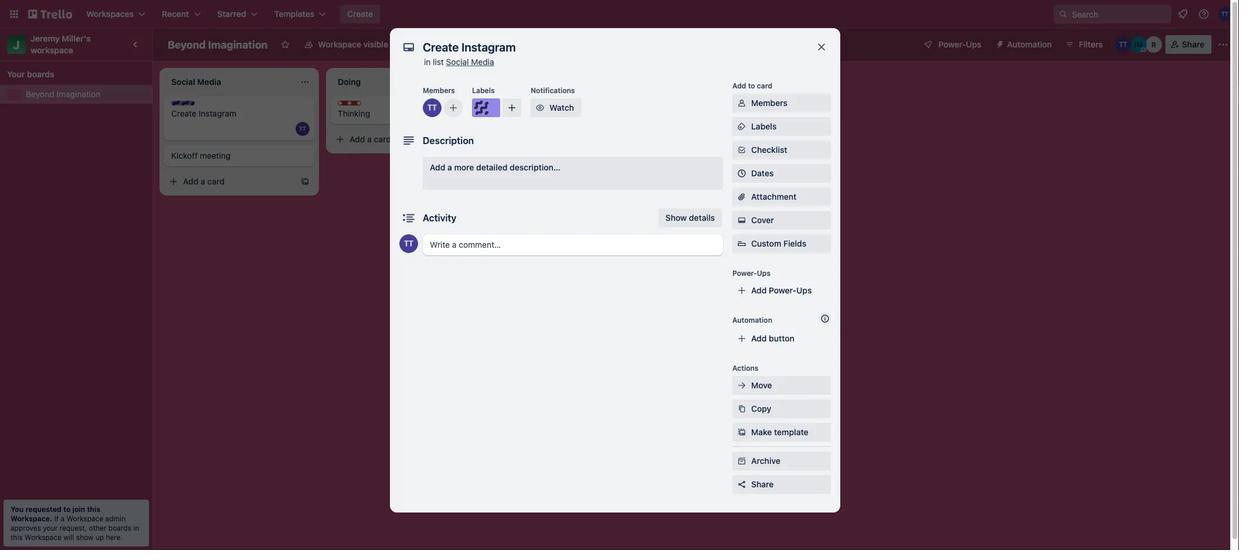 Task type: vqa. For each thing, say whether or not it's contained in the screenshot.
shard
no



Task type: locate. For each thing, give the bounding box(es) containing it.
power-
[[939, 40, 966, 49], [733, 269, 757, 277], [769, 286, 797, 296]]

1 vertical spatial create from template… image
[[300, 177, 310, 187]]

0 horizontal spatial list
[[433, 57, 444, 67]]

2 vertical spatial workspace
[[25, 534, 61, 542]]

imagination
[[208, 38, 268, 51], [56, 89, 100, 99]]

add inside add another list button
[[680, 76, 696, 86]]

1 horizontal spatial power-ups
[[939, 40, 982, 49]]

0 vertical spatial this
[[87, 506, 100, 514]]

archive
[[751, 457, 781, 466]]

add a card down the notifications
[[516, 106, 558, 116]]

description
[[423, 135, 474, 146]]

members down the add to card
[[751, 98, 788, 108]]

0 horizontal spatial share button
[[733, 476, 831, 495]]

customize views image
[[454, 39, 465, 50]]

power-ups
[[939, 40, 982, 49], [733, 269, 771, 277]]

in
[[424, 57, 431, 67], [133, 524, 139, 533]]

add a card
[[516, 106, 558, 116], [350, 135, 391, 144], [183, 177, 225, 187]]

ups up add power-ups at bottom right
[[757, 269, 771, 277]]

a right if
[[61, 515, 65, 523]]

0 horizontal spatial create from template… image
[[300, 177, 310, 187]]

1 horizontal spatial imagination
[[208, 38, 268, 51]]

thoughts
[[350, 101, 382, 110]]

0 vertical spatial ups
[[966, 40, 982, 49]]

primary element
[[0, 0, 1240, 28]]

create left instagram
[[171, 109, 196, 118]]

1 vertical spatial this
[[11, 534, 23, 542]]

you requested to join this workspace.
[[11, 506, 100, 523]]

imagination left star or unstar board icon
[[208, 38, 268, 51]]

thoughts button
[[338, 101, 382, 110]]

card down the notifications
[[541, 106, 558, 116]]

1 vertical spatial create
[[171, 109, 196, 118]]

0 vertical spatial power-ups
[[939, 40, 982, 49]]

add button button
[[733, 330, 831, 348]]

1 horizontal spatial add a card button
[[331, 130, 462, 149]]

0 horizontal spatial imagination
[[56, 89, 100, 99]]

None text field
[[417, 36, 804, 57]]

add a more detailed description…
[[430, 163, 561, 172]]

0 horizontal spatial workspace
[[25, 534, 61, 542]]

r
[[1152, 40, 1157, 49]]

1 vertical spatial sm image
[[736, 427, 748, 439]]

2 vertical spatial ups
[[797, 286, 812, 296]]

0 horizontal spatial terry turtle (terryturtle) image
[[1116, 36, 1132, 53]]

card up members link
[[757, 82, 773, 90]]

Search field
[[1068, 5, 1171, 23]]

requested
[[25, 506, 62, 514]]

ups left automation button
[[966, 40, 982, 49]]

1 vertical spatial members
[[751, 98, 788, 108]]

imagination inside board name text box
[[208, 38, 268, 51]]

0 vertical spatial beyond imagination
[[168, 38, 268, 51]]

boards right the your
[[27, 70, 54, 79]]

attachment
[[751, 192, 797, 202]]

add
[[680, 76, 696, 86], [733, 82, 746, 90], [516, 106, 532, 116], [350, 135, 365, 144], [430, 163, 446, 172], [183, 177, 199, 187], [751, 286, 767, 296], [751, 334, 767, 344]]

automation up add button
[[733, 316, 773, 324]]

create from template… image
[[467, 135, 476, 144], [300, 177, 310, 187]]

0 vertical spatial terry turtle (terryturtle) image
[[1218, 7, 1232, 21]]

2 vertical spatial terry turtle (terryturtle) image
[[399, 235, 418, 253]]

jeremy miller (jeremymiller198) image
[[1131, 36, 1147, 53]]

this down approves
[[11, 534, 23, 542]]

0 horizontal spatial add a card
[[183, 177, 225, 187]]

sm image inside 'watch' button
[[534, 102, 546, 114]]

instagram
[[199, 109, 236, 118]]

1 horizontal spatial create
[[347, 9, 373, 19]]

1 horizontal spatial labels
[[751, 122, 777, 131]]

1 horizontal spatial to
[[748, 82, 755, 90]]

beyond imagination
[[168, 38, 268, 51], [26, 89, 100, 99]]

0 horizontal spatial labels
[[472, 86, 495, 94]]

share button down archive link
[[733, 476, 831, 495]]

0 vertical spatial automation
[[1008, 40, 1052, 49]]

0 vertical spatial boards
[[27, 70, 54, 79]]

sm image left archive
[[736, 456, 748, 468]]

workspace
[[318, 40, 361, 49], [67, 515, 103, 523], [25, 534, 61, 542]]

add a card button down thinking link
[[331, 130, 462, 149]]

1 horizontal spatial power-
[[769, 286, 797, 296]]

kickoff
[[171, 151, 198, 161]]

0 vertical spatial members
[[423, 86, 455, 94]]

add left button
[[751, 334, 767, 344]]

0 vertical spatial labels
[[472, 86, 495, 94]]

add down 'custom'
[[751, 286, 767, 296]]

1 horizontal spatial create from template… image
[[467, 135, 476, 144]]

sm image for members
[[736, 97, 748, 109]]

members link
[[733, 94, 831, 113]]

2 vertical spatial power-
[[769, 286, 797, 296]]

2 horizontal spatial terry turtle (terryturtle) image
[[423, 99, 442, 117]]

2 horizontal spatial add a card
[[516, 106, 558, 116]]

0 horizontal spatial in
[[133, 524, 139, 533]]

card down thinking link
[[374, 135, 391, 144]]

this right the 'join' on the left bottom of page
[[87, 506, 100, 514]]

jeremy miller's workspace
[[31, 34, 93, 55]]

this inside you requested to join this workspace.
[[87, 506, 100, 514]]

sm image for watch
[[534, 102, 546, 114]]

share button down 0 notifications icon
[[1166, 35, 1212, 54]]

beyond imagination link
[[26, 89, 145, 100]]

add a card for middle add a card button
[[350, 135, 391, 144]]

0 vertical spatial beyond
[[168, 38, 206, 51]]

1 vertical spatial boards
[[108, 524, 131, 533]]

workspace left visible
[[318, 40, 361, 49]]

cover
[[751, 216, 774, 225]]

search image
[[1059, 9, 1068, 19]]

terry turtle (terryturtle) image
[[423, 99, 442, 117], [296, 122, 310, 136], [399, 235, 418, 253]]

r button
[[1146, 36, 1162, 53]]

star or unstar board image
[[281, 40, 290, 49]]

thinking link
[[338, 108, 474, 120]]

share left "show menu" icon
[[1182, 40, 1205, 49]]

here.
[[106, 534, 123, 542]]

0 horizontal spatial share
[[751, 480, 774, 490]]

terry turtle (terryturtle) image left r
[[1116, 36, 1132, 53]]

1 vertical spatial power-ups
[[733, 269, 771, 277]]

1 horizontal spatial boards
[[108, 524, 131, 533]]

1 vertical spatial add a card
[[350, 135, 391, 144]]

add another list button
[[659, 68, 819, 94]]

ups down fields
[[797, 286, 812, 296]]

1 vertical spatial workspace
[[67, 515, 103, 523]]

request,
[[60, 524, 87, 533]]

2 vertical spatial sm image
[[736, 456, 748, 468]]

copy
[[751, 404, 772, 414]]

members down social
[[423, 86, 455, 94]]

1 horizontal spatial share
[[1182, 40, 1205, 49]]

create from template… image for middle add a card button
[[467, 135, 476, 144]]

0 horizontal spatial terry turtle (terryturtle) image
[[296, 122, 310, 136]]

0 vertical spatial list
[[433, 57, 444, 67]]

your boards with 1 items element
[[7, 67, 140, 82]]

add down kickoff on the top of page
[[183, 177, 199, 187]]

imagination down your boards with 1 items element
[[56, 89, 100, 99]]

1 horizontal spatial this
[[87, 506, 100, 514]]

a
[[534, 106, 538, 116], [367, 135, 372, 144], [448, 163, 452, 172], [201, 177, 205, 187], [61, 515, 65, 523]]

make template link
[[733, 424, 831, 442]]

Board name text field
[[162, 35, 274, 54]]

add down thinking
[[350, 135, 365, 144]]

terry turtle (terryturtle) image right open information menu icon
[[1218, 7, 1232, 21]]

create
[[347, 9, 373, 19], [171, 109, 196, 118]]

0 vertical spatial share button
[[1166, 35, 1212, 54]]

watch button
[[531, 99, 581, 117]]

labels up checklist
[[751, 122, 777, 131]]

sm image for cover
[[736, 215, 748, 226]]

a down thinking
[[367, 135, 372, 144]]

workspace down your
[[25, 534, 61, 542]]

1 horizontal spatial members
[[751, 98, 788, 108]]

boards
[[27, 70, 54, 79], [108, 524, 131, 533]]

notifications
[[531, 86, 575, 94]]

create for create
[[347, 9, 373, 19]]

1 horizontal spatial list
[[730, 76, 742, 86]]

sm image inside the checklist link
[[736, 144, 748, 156]]

automation left filters button
[[1008, 40, 1052, 49]]

create up workspace visible
[[347, 9, 373, 19]]

will
[[63, 534, 74, 542]]

2 horizontal spatial power-
[[939, 40, 966, 49]]

labels down "media" on the top of page
[[472, 86, 495, 94]]

1 vertical spatial ups
[[757, 269, 771, 277]]

add inside add a more detailed description… link
[[430, 163, 446, 172]]

1 vertical spatial terry turtle (terryturtle) image
[[1116, 36, 1132, 53]]

add a card button down the notifications
[[497, 102, 629, 121]]

show details
[[666, 213, 715, 223]]

create inside create button
[[347, 9, 373, 19]]

sm image inside automation button
[[991, 35, 1008, 52]]

share down archive
[[751, 480, 774, 490]]

create inside create instagram link
[[171, 109, 196, 118]]

sm image for checklist
[[736, 144, 748, 156]]

cover link
[[733, 211, 831, 230]]

1 horizontal spatial beyond
[[168, 38, 206, 51]]

sm image
[[534, 102, 546, 114], [736, 427, 748, 439], [736, 456, 748, 468]]

0 horizontal spatial power-
[[733, 269, 757, 277]]

create button
[[340, 5, 380, 23]]

add a card button down kickoff meeting "link"
[[164, 172, 296, 191]]

actions
[[733, 364, 759, 372]]

detailed
[[476, 163, 508, 172]]

filters button
[[1062, 35, 1107, 54]]

1 horizontal spatial workspace
[[67, 515, 103, 523]]

1 vertical spatial power-
[[733, 269, 757, 277]]

sm image inside members link
[[736, 97, 748, 109]]

board
[[418, 40, 441, 49]]

0 vertical spatial to
[[748, 82, 755, 90]]

add a card down kickoff meeting
[[183, 177, 225, 187]]

list left social
[[433, 57, 444, 67]]

2 vertical spatial add a card button
[[164, 172, 296, 191]]

share button
[[1166, 35, 1212, 54], [733, 476, 831, 495]]

show
[[76, 534, 93, 542]]

0 vertical spatial create
[[347, 9, 373, 19]]

sm image inside copy "link"
[[736, 404, 748, 415]]

1 horizontal spatial add a card
[[350, 135, 391, 144]]

0 vertical spatial add a card
[[516, 106, 558, 116]]

a left 'watch'
[[534, 106, 538, 116]]

1 horizontal spatial beyond imagination
[[168, 38, 268, 51]]

2 horizontal spatial ups
[[966, 40, 982, 49]]

list right the another
[[730, 76, 742, 86]]

0 vertical spatial create from template… image
[[467, 135, 476, 144]]

0 horizontal spatial create
[[171, 109, 196, 118]]

0 vertical spatial workspace
[[318, 40, 361, 49]]

0 vertical spatial in
[[424, 57, 431, 67]]

to up members link
[[748, 82, 755, 90]]

workspace visible
[[318, 40, 388, 49]]

to
[[748, 82, 755, 90], [63, 506, 71, 514]]

archive link
[[733, 452, 831, 471]]

0 vertical spatial imagination
[[208, 38, 268, 51]]

sm image inside archive link
[[736, 456, 748, 468]]

sm image left 'watch'
[[534, 102, 546, 114]]

1 vertical spatial labels
[[751, 122, 777, 131]]

1 vertical spatial to
[[63, 506, 71, 514]]

ups
[[966, 40, 982, 49], [757, 269, 771, 277], [797, 286, 812, 296]]

0 horizontal spatial boards
[[27, 70, 54, 79]]

show menu image
[[1218, 39, 1230, 50]]

members
[[423, 86, 455, 94], [751, 98, 788, 108]]

sm image for automation
[[991, 35, 1008, 52]]

in down board
[[424, 57, 431, 67]]

in right other
[[133, 524, 139, 533]]

add left the another
[[680, 76, 696, 86]]

1 horizontal spatial automation
[[1008, 40, 1052, 49]]

make
[[751, 428, 772, 438]]

1 vertical spatial automation
[[733, 316, 773, 324]]

join
[[72, 506, 85, 514]]

button
[[769, 334, 795, 344]]

share
[[1182, 40, 1205, 49], [751, 480, 774, 490]]

workspace down the 'join' on the left bottom of page
[[67, 515, 103, 523]]

0 vertical spatial power-
[[939, 40, 966, 49]]

custom fields button
[[733, 238, 831, 250]]

0 vertical spatial sm image
[[534, 102, 546, 114]]

workspace
[[31, 45, 73, 55]]

sm image inside labels link
[[736, 121, 748, 133]]

to left the 'join' on the left bottom of page
[[63, 506, 71, 514]]

1 horizontal spatial terry turtle (terryturtle) image
[[399, 235, 418, 253]]

fields
[[784, 239, 807, 249]]

list inside button
[[730, 76, 742, 86]]

2 vertical spatial add a card
[[183, 177, 225, 187]]

0 vertical spatial terry turtle (terryturtle) image
[[423, 99, 442, 117]]

sm image inside cover link
[[736, 215, 748, 226]]

workspace.
[[11, 515, 52, 523]]

0 horizontal spatial to
[[63, 506, 71, 514]]

sm image left make
[[736, 427, 748, 439]]

to inside you requested to join this workspace.
[[63, 506, 71, 514]]

add right the another
[[733, 82, 746, 90]]

1 vertical spatial in
[[133, 524, 139, 533]]

labels
[[472, 86, 495, 94], [751, 122, 777, 131]]

terry turtle (terryturtle) image
[[1218, 7, 1232, 21], [1116, 36, 1132, 53]]

card
[[757, 82, 773, 90], [541, 106, 558, 116], [374, 135, 391, 144], [207, 177, 225, 187]]

2 horizontal spatial add a card button
[[497, 102, 629, 121]]

sm image inside 'move' 'link'
[[736, 380, 748, 392]]

dates
[[751, 169, 774, 178]]

boards down admin
[[108, 524, 131, 533]]

add a card down thinking
[[350, 135, 391, 144]]

add left "more"
[[430, 163, 446, 172]]

0 horizontal spatial ups
[[757, 269, 771, 277]]

2 horizontal spatial workspace
[[318, 40, 361, 49]]

sm image inside make template link
[[736, 427, 748, 439]]

beyond
[[168, 38, 206, 51], [26, 89, 54, 99]]

show details link
[[659, 209, 722, 228]]

0 horizontal spatial power-ups
[[733, 269, 771, 277]]

sm image for make template
[[736, 427, 748, 439]]

you
[[11, 506, 24, 514]]

activity
[[423, 213, 457, 224]]

sm image
[[991, 35, 1008, 52], [736, 97, 748, 109], [736, 121, 748, 133], [736, 144, 748, 156], [736, 215, 748, 226], [736, 380, 748, 392], [736, 404, 748, 415]]



Task type: describe. For each thing, give the bounding box(es) containing it.
board link
[[398, 35, 448, 54]]

workspace inside button
[[318, 40, 361, 49]]

1 vertical spatial terry turtle (terryturtle) image
[[296, 122, 310, 136]]

create instagram link
[[171, 108, 307, 120]]

beyond inside board name text box
[[168, 38, 206, 51]]

1 horizontal spatial in
[[424, 57, 431, 67]]

checklist link
[[733, 141, 831, 160]]

media
[[471, 57, 494, 67]]

a down kickoff meeting
[[201, 177, 205, 187]]

move
[[751, 381, 772, 391]]

create instagram
[[171, 109, 236, 118]]

add to card
[[733, 82, 773, 90]]

your boards
[[7, 70, 54, 79]]

power-ups button
[[915, 35, 989, 54]]

template
[[774, 428, 809, 438]]

custom fields
[[751, 239, 807, 249]]

labels link
[[733, 117, 831, 136]]

open information menu image
[[1198, 8, 1210, 20]]

0 vertical spatial share
[[1182, 40, 1205, 49]]

add power-ups link
[[733, 282, 831, 300]]

in list social media
[[424, 57, 494, 67]]

your
[[43, 524, 58, 533]]

add inside the add power-ups link
[[751, 286, 767, 296]]

admin
[[105, 515, 125, 523]]

if a workspace admin approves your request, other boards in this workspace will show up here.
[[11, 515, 139, 542]]

0 horizontal spatial members
[[423, 86, 455, 94]]

boards inside if a workspace admin approves your request, other boards in this workspace will show up here.
[[108, 524, 131, 533]]

power-ups inside button
[[939, 40, 982, 49]]

back to home image
[[28, 5, 72, 23]]

kickoff meeting
[[171, 151, 231, 161]]

other
[[89, 524, 106, 533]]

add another list
[[680, 76, 742, 86]]

create for create instagram
[[171, 109, 196, 118]]

dates button
[[733, 164, 831, 183]]

thinking
[[338, 109, 370, 118]]

1 vertical spatial imagination
[[56, 89, 100, 99]]

your
[[7, 70, 25, 79]]

attachment button
[[733, 188, 831, 206]]

meeting
[[200, 151, 231, 161]]

sm image for archive
[[736, 456, 748, 468]]

0 horizontal spatial beyond
[[26, 89, 54, 99]]

add a card for the topmost add a card button
[[516, 106, 558, 116]]

1 vertical spatial share
[[751, 480, 774, 490]]

kickoff meeting link
[[171, 150, 307, 162]]

this inside if a workspace admin approves your request, other boards in this workspace will show up here.
[[11, 534, 23, 542]]

description…
[[510, 163, 561, 172]]

up
[[95, 534, 104, 542]]

miller's
[[62, 34, 91, 43]]

ups inside button
[[966, 40, 982, 49]]

0 horizontal spatial add a card button
[[164, 172, 296, 191]]

show
[[666, 213, 687, 223]]

move link
[[733, 377, 831, 395]]

add inside add button button
[[751, 334, 767, 344]]

add a more detailed description… link
[[423, 157, 723, 190]]

create from template… image for left add a card button
[[300, 177, 310, 187]]

1 horizontal spatial share button
[[1166, 35, 1212, 54]]

0 horizontal spatial beyond imagination
[[26, 89, 100, 99]]

copy link
[[733, 400, 831, 419]]

0 notifications image
[[1176, 7, 1190, 21]]

1 vertical spatial add a card button
[[331, 130, 462, 149]]

a left "more"
[[448, 163, 452, 172]]

add power-ups
[[751, 286, 812, 296]]

in inside if a workspace admin approves your request, other boards in this workspace will show up here.
[[133, 524, 139, 533]]

sm image for labels
[[736, 121, 748, 133]]

beyond imagination inside board name text box
[[168, 38, 268, 51]]

another
[[698, 76, 728, 86]]

card down meeting
[[207, 177, 225, 187]]

add down the notifications
[[516, 106, 532, 116]]

a inside if a workspace admin approves your request, other boards in this workspace will show up here.
[[61, 515, 65, 523]]

power- inside button
[[939, 40, 966, 49]]

thoughts thinking
[[338, 101, 382, 118]]

sm image for move
[[736, 380, 748, 392]]

Write a comment text field
[[423, 235, 723, 256]]

visible
[[364, 40, 388, 49]]

social
[[446, 57, 469, 67]]

add button
[[751, 334, 795, 344]]

make template
[[751, 428, 809, 438]]

custom
[[751, 239, 782, 249]]

1 vertical spatial share button
[[733, 476, 831, 495]]

0 vertical spatial add a card button
[[497, 102, 629, 121]]

add a card for left add a card button
[[183, 177, 225, 187]]

1 horizontal spatial ups
[[797, 286, 812, 296]]

watch
[[550, 103, 574, 113]]

jeremy
[[31, 34, 60, 43]]

filters
[[1079, 40, 1103, 49]]

0 horizontal spatial automation
[[733, 316, 773, 324]]

rubyanndersson (rubyanndersson) image
[[1146, 36, 1162, 53]]

if
[[54, 515, 59, 523]]

more
[[454, 163, 474, 172]]

checklist
[[751, 145, 788, 155]]

automation inside button
[[1008, 40, 1052, 49]]

automation button
[[991, 35, 1059, 54]]

j
[[13, 38, 20, 51]]

workspace visible button
[[297, 35, 395, 54]]

sm image for copy
[[736, 404, 748, 415]]

approves
[[11, 524, 41, 533]]

details
[[689, 213, 715, 223]]

social media link
[[446, 57, 494, 67]]



